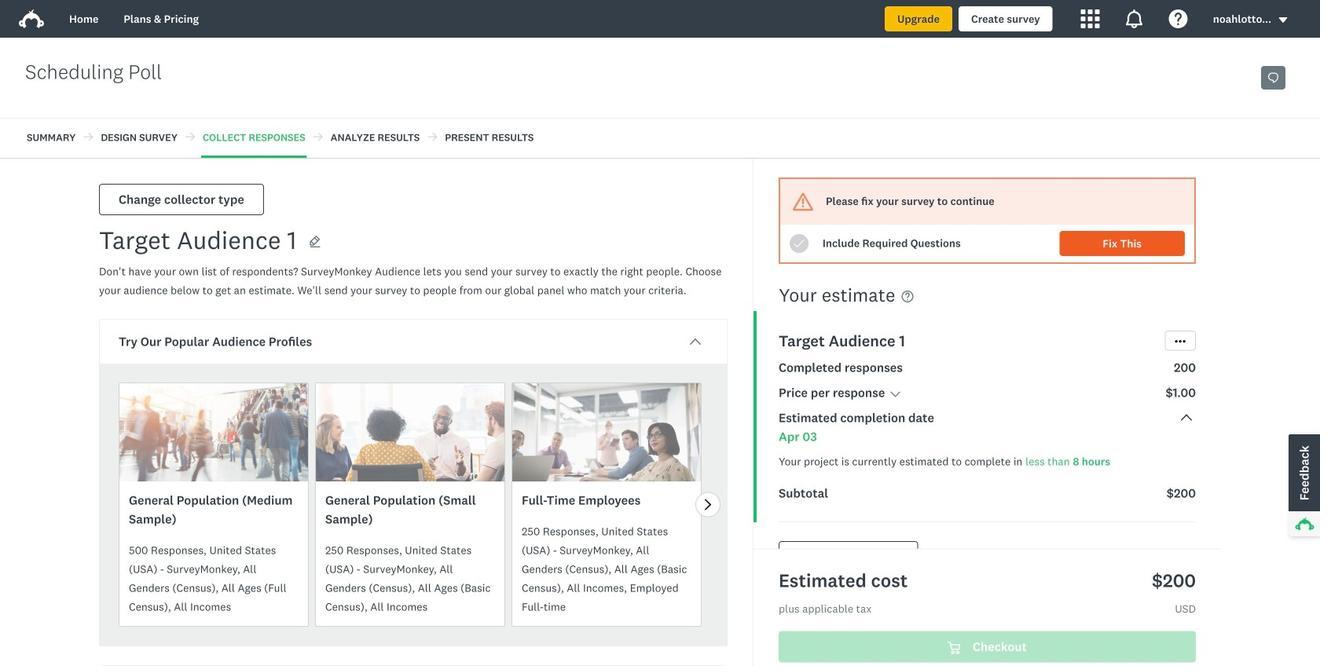 Task type: describe. For each thing, give the bounding box(es) containing it.
expand cost details for your panel named "target audience 1" image
[[890, 389, 901, 400]]

warning image
[[793, 192, 813, 212]]

edit image
[[309, 236, 321, 247]]

help image
[[902, 291, 914, 303]]

comment image
[[1269, 73, 1279, 83]]

edit image
[[310, 236, 320, 247]]

next presets image
[[702, 499, 714, 511]]

general population (small sample) image
[[316, 384, 505, 509]]

help icon image
[[1169, 9, 1188, 28]]



Task type: locate. For each thing, give the bounding box(es) containing it.
2 brand logo image from the top
[[19, 9, 44, 28]]

expand the detail menu for your panel named "target audience 1" image
[[1176, 337, 1186, 347]]

brand logo image
[[19, 6, 44, 31], [19, 9, 44, 28]]

general population (medium sample) image
[[119, 384, 308, 509]]

collapse image
[[1181, 411, 1193, 424], [1181, 415, 1192, 421]]

notification center icon image
[[1125, 9, 1144, 28]]

chevron up image
[[689, 336, 702, 348], [690, 339, 701, 345]]

products icon image
[[1081, 9, 1100, 28], [1081, 9, 1100, 28]]

dropdown arrow icon image
[[1278, 15, 1289, 26], [1279, 17, 1288, 23]]

1 brand logo image from the top
[[19, 6, 44, 31]]



Task type: vqa. For each thing, say whether or not it's contained in the screenshot.
The Help ICON
yes



